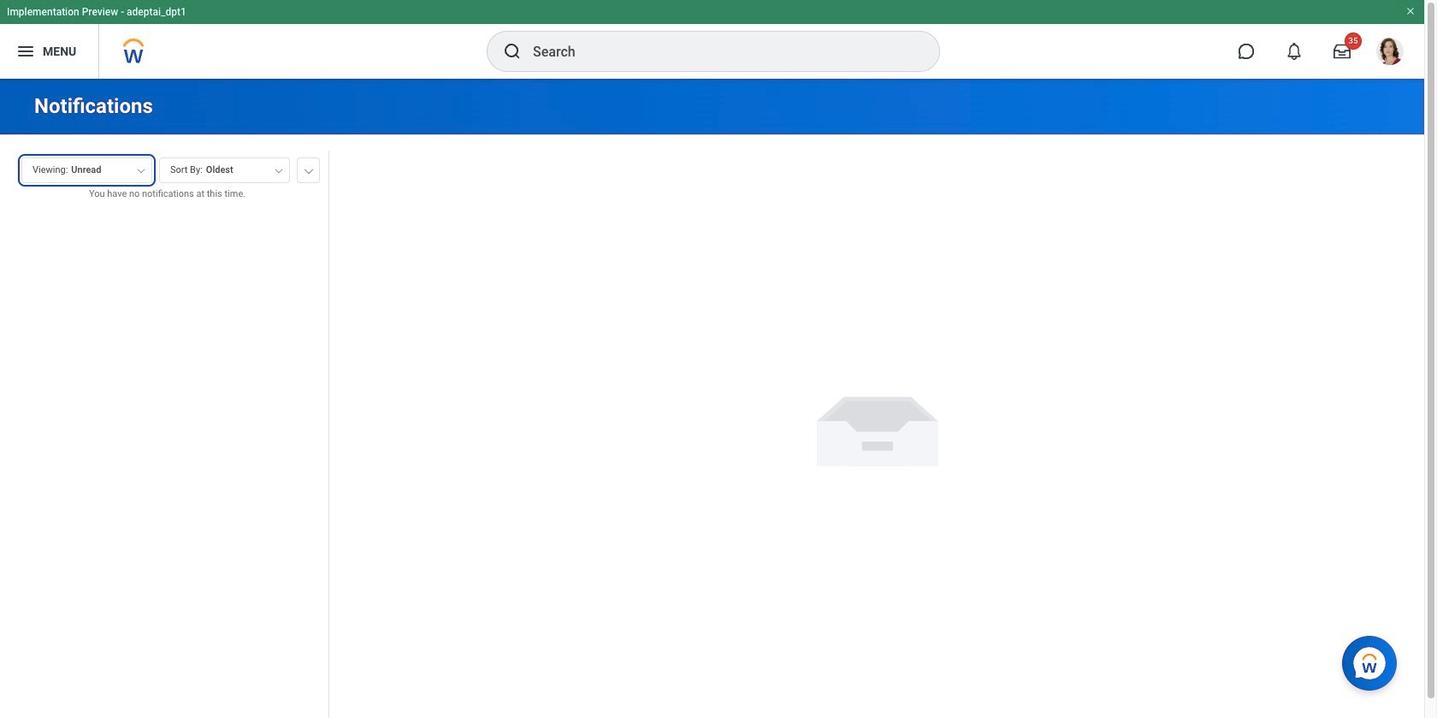 Task type: vqa. For each thing, say whether or not it's contained in the screenshot.
search icon
yes



Task type: describe. For each thing, give the bounding box(es) containing it.
notifications large image
[[1286, 43, 1303, 60]]

reading pane region
[[330, 135, 1425, 718]]

justify image
[[15, 41, 36, 62]]

search image
[[502, 41, 523, 62]]

inbox items list box
[[0, 214, 329, 718]]

close environment banner image
[[1406, 6, 1416, 16]]

profile logan mcneil image
[[1377, 38, 1404, 69]]



Task type: locate. For each thing, give the bounding box(es) containing it.
tab panel
[[0, 150, 329, 718]]

banner
[[0, 0, 1425, 79]]

more image
[[304, 165, 314, 174]]

Search Workday  search field
[[533, 33, 905, 70]]

inbox large image
[[1334, 43, 1351, 60]]

main content
[[0, 79, 1425, 718]]



